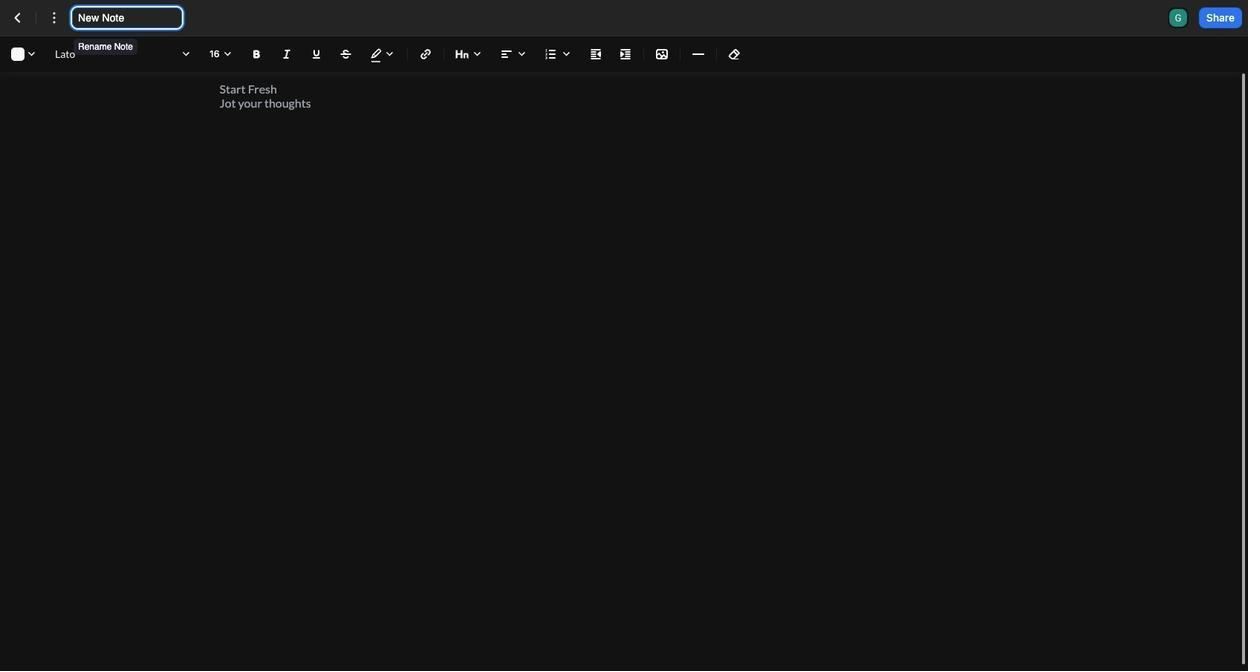 Task type: vqa. For each thing, say whether or not it's contained in the screenshot.
Scroll left image
no



Task type: locate. For each thing, give the bounding box(es) containing it.
strikethrough image
[[337, 45, 355, 63]]

bold image
[[248, 45, 266, 63]]

italic image
[[278, 45, 296, 63]]

None text field
[[78, 10, 176, 25]]

generic name image
[[1169, 9, 1187, 27]]

clear style image
[[726, 45, 744, 63]]

tooltip
[[72, 28, 139, 56]]

decrease indent image
[[587, 45, 605, 63]]

divider line image
[[693, 48, 704, 60]]



Task type: describe. For each thing, give the bounding box(es) containing it.
increase indent image
[[617, 45, 635, 63]]

all notes image
[[9, 9, 27, 27]]

insert image image
[[653, 45, 671, 63]]

underline image
[[308, 45, 325, 63]]

link image
[[417, 45, 435, 63]]

more image
[[45, 9, 63, 27]]



